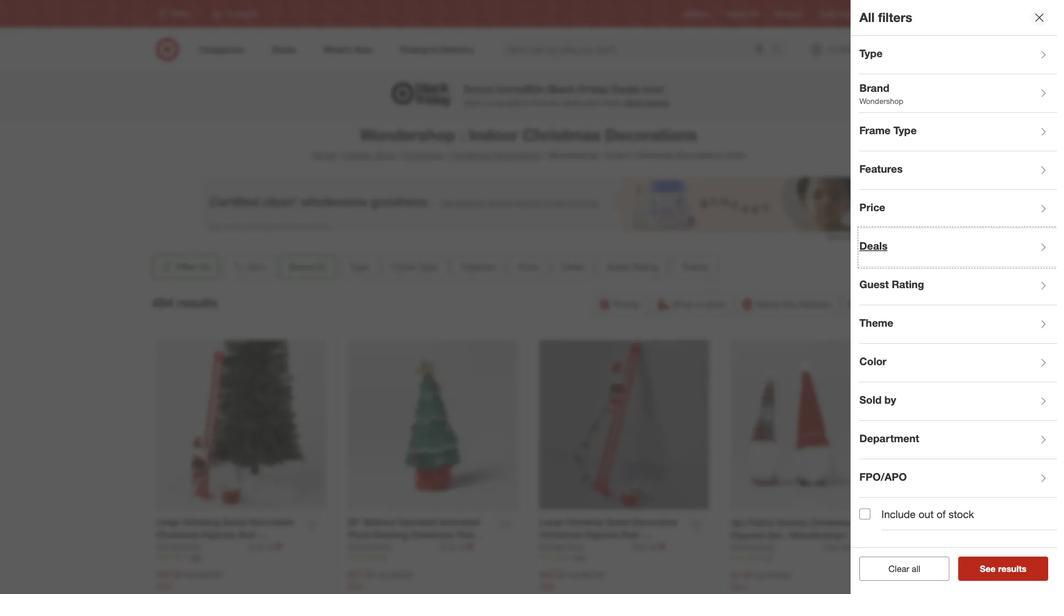 Task type: describe. For each thing, give the bounding box(es) containing it.
- inside 3pc fabric gnome christmas figurine set - wondershop™ white/red
[[784, 531, 788, 541]]

143 link
[[539, 553, 709, 562]]

256
[[190, 553, 201, 562]]

20" battery operated animated plush dancing christmas tree sculpture - wondershop™ green
[[348, 517, 482, 553]]

save
[[464, 98, 481, 107]]

color
[[860, 356, 887, 368]]

wondershop™ inside the 20" battery operated animated plush dancing christmas tree sculpture - wondershop™ green
[[397, 543, 454, 553]]

advertisement region
[[198, 177, 859, 232]]

christmas right christmas 'link'
[[451, 150, 491, 161]]

white/red
[[731, 543, 775, 554]]

stock
[[949, 508, 974, 521]]

at for 2
[[458, 542, 465, 552]]

figurine for 143
[[585, 530, 619, 541]]

find
[[874, 10, 887, 18]]

red for 256
[[238, 530, 255, 541]]

0 vertical spatial :
[[460, 125, 464, 145]]

$45.50 reg $65.00 sale for 256
[[156, 570, 221, 592]]

large climbing santa decorative christmas figurine red - wondershop™ for 143
[[539, 517, 678, 553]]

holiday shop link
[[343, 150, 396, 161]]

$21.00
[[348, 570, 374, 580]]

0 horizontal spatial frame
[[392, 262, 417, 272]]

christmas down saving
[[634, 150, 674, 161]]

$7.00
[[731, 570, 753, 581]]

gifts
[[507, 98, 522, 107]]

christmas up 256
[[156, 530, 199, 541]]

shipping button
[[843, 292, 905, 317]]

0 vertical spatial indoor
[[469, 125, 518, 145]]

0 horizontal spatial theme button
[[672, 255, 718, 279]]

circle
[[839, 10, 856, 18]]

decorative for 143
[[632, 517, 678, 528]]

include
[[882, 508, 916, 521]]

santa for 256
[[222, 517, 247, 528]]

pickup button
[[593, 292, 648, 317]]

theme inside all filters "dialog"
[[860, 317, 894, 330]]

start
[[625, 98, 643, 107]]

registry
[[685, 10, 709, 18]]

see
[[980, 564, 996, 575]]

$65.00 for 143
[[581, 570, 604, 580]]

large climbing santa decorative christmas figurine red - wondershop™ for 256
[[156, 517, 294, 553]]

weekly ad
[[727, 10, 758, 18]]

1 / from the left
[[338, 150, 341, 161]]

1 vertical spatial theme button
[[860, 306, 1057, 344]]

only for 2
[[440, 542, 456, 552]]

redcard link
[[776, 9, 802, 18]]

0 horizontal spatial deals button
[[552, 255, 593, 279]]

sold
[[860, 394, 882, 407]]

sold by button
[[860, 383, 1057, 421]]

pickup
[[614, 299, 640, 310]]

out
[[919, 508, 934, 521]]

rating inside all filters "dialog"
[[892, 278, 924, 291]]

department
[[860, 433, 920, 445]]

climbing for 256
[[183, 517, 220, 528]]

1 horizontal spatial deals button
[[860, 229, 1057, 267]]

decorations down saving
[[605, 125, 697, 145]]

large climbing santa decorative christmas figurine red - wondershop™ link for 256
[[156, 517, 300, 553]]

color button
[[860, 344, 1057, 383]]

large climbing santa decorative christmas figurine red - wondershop™ link for 143
[[539, 517, 683, 553]]

sold by
[[860, 394, 896, 407]]

see results
[[980, 564, 1027, 575]]

- up 143 link in the right bottom of the page
[[641, 530, 644, 541]]

results for see results
[[998, 564, 1027, 575]]

$21.00 reg $30.00 sale
[[348, 570, 413, 592]]

143
[[574, 553, 585, 562]]

1 vertical spatial price
[[518, 262, 538, 272]]

features inside all filters "dialog"
[[860, 163, 903, 175]]

frame type inside all filters "dialog"
[[860, 124, 917, 137]]

christmas inside the 20" battery operated animated plush dancing christmas tree sculpture - wondershop™ green
[[411, 530, 454, 541]]

clear all
[[889, 564, 921, 575]]

target inside wondershop : indoor christmas decorations target / holiday shop / christmas / christmas decorations / wondershop : indoor christmas decorations (454)
[[312, 150, 336, 161]]

0 horizontal spatial guest rating button
[[597, 255, 668, 279]]

score
[[464, 83, 493, 95]]

price inside all filters "dialog"
[[860, 201, 886, 214]]

brand for brand wondershop
[[860, 82, 890, 95]]

holiday
[[343, 150, 373, 161]]

ad
[[750, 10, 758, 18]]

all
[[860, 10, 875, 25]]

¬ for 2
[[467, 542, 474, 552]]

frame inside all filters "dialog"
[[860, 124, 891, 137]]

week.
[[602, 98, 623, 107]]

store
[[705, 299, 725, 310]]

dancing
[[374, 530, 408, 541]]

red for 143
[[621, 530, 638, 541]]

christmas up 143
[[539, 530, 582, 541]]

christmas right the holiday shop link
[[403, 150, 443, 161]]

only at ¬ for 256
[[248, 542, 282, 552]]

christmas decorations link
[[451, 150, 541, 161]]

deals inside all filters "dialog"
[[860, 240, 888, 253]]

battery
[[364, 517, 395, 528]]

brand (1)
[[289, 262, 327, 272]]

20" battery operated animated plush dancing christmas tree sculpture - wondershop™ green link
[[348, 517, 492, 553]]

reg for 143
[[568, 570, 579, 580]]

features button inside all filters "dialog"
[[860, 151, 1057, 190]]

0 vertical spatial type button
[[860, 36, 1057, 74]]

$65.00 for 256
[[198, 570, 221, 580]]

1 vertical spatial frame type button
[[383, 255, 447, 279]]

3pc fabric gnome christmas figurine set - wondershop™ white/red
[[731, 518, 853, 554]]

sponsored
[[827, 233, 859, 241]]

3 / from the left
[[446, 150, 449, 161]]

0 vertical spatial price button
[[860, 190, 1057, 229]]

plush
[[348, 530, 371, 541]]

black
[[548, 83, 576, 95]]

256 link
[[156, 553, 326, 562]]

reg for 256
[[185, 570, 196, 580]]

christmas down new
[[523, 125, 601, 145]]

guest rating inside all filters "dialog"
[[860, 278, 924, 291]]

454 results
[[152, 296, 218, 311]]

wondershop link for 11
[[731, 542, 821, 553]]

same day delivery
[[757, 299, 831, 310]]

brand wondershop
[[860, 82, 904, 106]]

search button
[[767, 37, 794, 64]]

delivery
[[800, 299, 831, 310]]

each
[[583, 98, 600, 107]]

find
[[531, 98, 544, 107]]

friday
[[578, 83, 609, 95]]

0 horizontal spatial features
[[461, 262, 495, 272]]

2 link
[[348, 553, 517, 562]]

¬ for 143
[[658, 542, 666, 552]]

decorations left (454)
[[676, 150, 724, 161]]

all filters dialog
[[851, 0, 1057, 595]]

stores
[[889, 10, 908, 18]]

1 vertical spatial :
[[601, 150, 603, 161]]

0 vertical spatial guest rating
[[607, 262, 658, 272]]

same day delivery button
[[736, 292, 838, 317]]

sculpture
[[348, 543, 388, 553]]

registry link
[[685, 9, 709, 18]]

filters
[[878, 10, 913, 25]]

(1) for brand (1)
[[316, 262, 327, 272]]

$45.50 reg $65.00 sale for 143
[[539, 570, 604, 592]]

gnome
[[777, 518, 808, 529]]

incredible
[[496, 83, 545, 95]]

weekly ad link
[[727, 9, 758, 18]]

set
[[768, 531, 781, 541]]

wondershop link for 143
[[539, 542, 630, 553]]

3pc
[[731, 518, 746, 529]]

in
[[696, 299, 702, 310]]

saving
[[645, 98, 669, 107]]



Task type: locate. For each thing, give the bounding box(es) containing it.
reg down 256
[[185, 570, 196, 580]]

0 horizontal spatial decorative
[[249, 517, 294, 528]]

see results button
[[959, 557, 1049, 582]]

0 vertical spatial rating
[[633, 262, 658, 272]]

1 large climbing santa decorative christmas figurine red - wondershop™ from the left
[[156, 517, 294, 553]]

1 vertical spatial indoor
[[606, 150, 631, 161]]

(454)
[[726, 150, 746, 161]]

sort
[[248, 262, 265, 272]]

¬ down tree
[[467, 542, 474, 552]]

wondershop link down set
[[731, 542, 821, 553]]

/ right target link
[[338, 150, 341, 161]]

frame type
[[860, 124, 917, 137], [392, 262, 438, 272]]

theme up shop in store
[[681, 262, 709, 272]]

1 $45.50 reg $65.00 sale from the left
[[156, 570, 221, 592]]

0 horizontal spatial price
[[518, 262, 538, 272]]

theme
[[681, 262, 709, 272], [860, 317, 894, 330]]

reg inside $7.00 reg $10.00 sale
[[755, 571, 766, 581]]

1 santa from the left
[[222, 517, 247, 528]]

at up 11 'link'
[[842, 543, 848, 552]]

only at ¬ down tree
[[440, 542, 474, 552]]

decorative for 256
[[249, 517, 294, 528]]

$45.50 for 256
[[156, 570, 183, 580]]

0 horizontal spatial santa
[[222, 517, 247, 528]]

reg down 143
[[568, 570, 579, 580]]

sale inside the $21.00 reg $30.00 sale
[[348, 582, 363, 592]]

0 vertical spatial price
[[860, 201, 886, 214]]

Include out of stock checkbox
[[860, 509, 871, 520]]

shop in store button
[[652, 292, 732, 317]]

2 large climbing santa decorative christmas figurine red - wondershop™ from the left
[[539, 517, 678, 553]]

0 horizontal spatial rating
[[633, 262, 658, 272]]

features
[[860, 163, 903, 175], [461, 262, 495, 272]]

at up 256 link
[[266, 542, 273, 552]]

1 vertical spatial features button
[[452, 255, 505, 279]]

features button
[[860, 151, 1057, 190], [452, 255, 505, 279]]

0 horizontal spatial frame type
[[392, 262, 438, 272]]

figurine up 256 link
[[202, 530, 236, 541]]

0 horizontal spatial price button
[[509, 255, 548, 279]]

0 horizontal spatial figurine
[[202, 530, 236, 541]]

shop inside button
[[672, 299, 693, 310]]

1 vertical spatial type button
[[341, 255, 378, 279]]

1 large from the left
[[156, 517, 180, 528]]

- down "dancing"
[[391, 543, 394, 553]]

¬ up 256 link
[[275, 542, 282, 552]]

1 horizontal spatial price button
[[860, 190, 1057, 229]]

wondershop link down "dancing"
[[348, 542, 438, 553]]

2 $45.50 reg $65.00 sale from the left
[[539, 570, 604, 592]]

reg
[[185, 570, 196, 580], [376, 570, 388, 580], [568, 570, 579, 580], [755, 571, 766, 581]]

guest rating up pickup
[[607, 262, 658, 272]]

figurine up the white/red
[[731, 531, 765, 541]]

only at ¬ for 2
[[440, 542, 474, 552]]

type button
[[860, 36, 1057, 74], [341, 255, 378, 279]]

price button
[[860, 190, 1057, 229], [509, 255, 548, 279]]

red up 256 link
[[238, 530, 255, 541]]

only at ¬
[[248, 542, 282, 552], [440, 542, 474, 552], [632, 542, 666, 552], [824, 542, 858, 553]]

$65.00 down 256
[[198, 570, 221, 580]]

guest rating button
[[597, 255, 668, 279], [860, 267, 1057, 306]]

2 large from the left
[[539, 517, 564, 528]]

only at ¬ for 143
[[632, 542, 666, 552]]

2 climbing from the left
[[566, 517, 603, 528]]

$7.00 reg $10.00 sale
[[731, 570, 791, 592]]

What can we help you find? suggestions appear below search field
[[501, 37, 775, 62]]

1 horizontal spatial target
[[819, 10, 838, 18]]

1 horizontal spatial type button
[[860, 36, 1057, 74]]

only at ¬ up 11 'link'
[[824, 542, 858, 553]]

1 horizontal spatial decorative
[[632, 517, 678, 528]]

0 vertical spatial guest
[[607, 262, 630, 272]]

1 $65.00 from the left
[[198, 570, 221, 580]]

0 vertical spatial frame type
[[860, 124, 917, 137]]

1 $45.50 from the left
[[156, 570, 183, 580]]

454
[[152, 296, 173, 311]]

2 $65.00 from the left
[[581, 570, 604, 580]]

only up 11 'link'
[[824, 543, 839, 552]]

1 red from the left
[[238, 530, 255, 541]]

$10.00
[[768, 571, 791, 581]]

1 horizontal spatial theme
[[860, 317, 894, 330]]

wondershop™ inside 3pc fabric gnome christmas figurine set - wondershop™ white/red
[[790, 531, 848, 541]]

brand for brand (1)
[[289, 262, 314, 272]]

at down tree
[[458, 542, 465, 552]]

- right set
[[784, 531, 788, 541]]

results right see
[[998, 564, 1027, 575]]

figurine inside 3pc fabric gnome christmas figurine set - wondershop™ white/red
[[731, 531, 765, 541]]

2 decorative from the left
[[632, 517, 678, 528]]

brand
[[860, 82, 890, 95], [289, 262, 314, 272]]

1 vertical spatial guest rating
[[860, 278, 924, 291]]

1 horizontal spatial large
[[539, 517, 564, 528]]

0 horizontal spatial guest rating
[[607, 262, 658, 272]]

decorative up 143 link in the right bottom of the page
[[632, 517, 678, 528]]

rating
[[633, 262, 658, 272], [892, 278, 924, 291]]

fpo/apo
[[860, 471, 907, 484]]

wondershop link for 256
[[156, 542, 246, 553]]

0 horizontal spatial results
[[177, 296, 218, 311]]

1 horizontal spatial frame
[[860, 124, 891, 137]]

0 horizontal spatial $45.50 reg $65.00 sale
[[156, 570, 221, 592]]

wondershop link up 143
[[539, 542, 630, 553]]

1 horizontal spatial $45.50
[[539, 570, 566, 580]]

results
[[177, 296, 218, 311], [998, 564, 1027, 575]]

reg right "$7.00"
[[755, 571, 766, 581]]

1 horizontal spatial (1)
[[316, 262, 327, 272]]

0 vertical spatial shop
[[375, 150, 396, 161]]

1 horizontal spatial :
[[601, 150, 603, 161]]

large climbing santa decorative christmas figurine red - wondershop™ image
[[156, 341, 326, 510], [156, 341, 326, 510], [539, 341, 709, 510], [539, 341, 709, 510]]

tree
[[456, 530, 474, 541]]

0 horizontal spatial $65.00
[[198, 570, 221, 580]]

2 santa from the left
[[606, 517, 630, 528]]

weekly
[[727, 10, 748, 18]]

results right '454'
[[177, 296, 218, 311]]

target inside target circle link
[[819, 10, 838, 18]]

at for 256
[[266, 542, 273, 552]]

20"
[[348, 517, 362, 528]]

$45.50 for 143
[[539, 570, 566, 580]]

&
[[524, 98, 529, 107]]

1 horizontal spatial red
[[621, 530, 638, 541]]

theme down shipping button
[[860, 317, 894, 330]]

1 horizontal spatial frame type button
[[860, 113, 1057, 151]]

decorative
[[249, 517, 294, 528], [632, 517, 678, 528]]

find stores
[[874, 10, 908, 18]]

redcard
[[776, 10, 802, 18]]

reg for 2
[[376, 570, 388, 580]]

only for 143
[[632, 542, 647, 552]]

only up 143 link in the right bottom of the page
[[632, 542, 647, 552]]

0 horizontal spatial brand
[[289, 262, 314, 272]]

1 horizontal spatial figurine
[[585, 530, 619, 541]]

climbing up 256
[[183, 517, 220, 528]]

1 vertical spatial guest
[[860, 278, 889, 291]]

¬ up 143 link in the right bottom of the page
[[658, 542, 666, 552]]

1 horizontal spatial guest rating button
[[860, 267, 1057, 306]]

- up 256 link
[[257, 530, 261, 541]]

santa up 256 link
[[222, 517, 247, 528]]

score incredible black friday deals now save on top gifts & find new deals each week. start saving
[[464, 83, 669, 107]]

0 horizontal spatial shop
[[375, 150, 396, 161]]

christmas inside 3pc fabric gnome christmas figurine set - wondershop™ white/red
[[810, 518, 853, 529]]

1 horizontal spatial brand
[[860, 82, 890, 95]]

1 horizontal spatial frame type
[[860, 124, 917, 137]]

2 (1) from the left
[[316, 262, 327, 272]]

decorations up advertisement region
[[493, 150, 541, 161]]

shop in store
[[672, 299, 725, 310]]

rating up shipping
[[892, 278, 924, 291]]

find stores link
[[874, 9, 908, 18]]

0 vertical spatial features
[[860, 163, 903, 175]]

shop left the in
[[672, 299, 693, 310]]

2 horizontal spatial deals
[[860, 240, 888, 253]]

1 horizontal spatial features button
[[860, 151, 1057, 190]]

christmas left include out of stock checkbox
[[810, 518, 853, 529]]

wondershop link for 2
[[348, 542, 438, 553]]

only at ¬ up 143 link in the right bottom of the page
[[632, 542, 666, 552]]

$65.00 down 143
[[581, 570, 604, 580]]

1 vertical spatial rating
[[892, 278, 924, 291]]

sale for 256
[[156, 582, 171, 592]]

shop right holiday
[[375, 150, 396, 161]]

only up 256 link
[[248, 542, 264, 552]]

/ right christmas 'link'
[[446, 150, 449, 161]]

figurine up 143 link in the right bottom of the page
[[585, 530, 619, 541]]

results inside button
[[998, 564, 1027, 575]]

$65.00
[[198, 570, 221, 580], [581, 570, 604, 580]]

0 horizontal spatial large
[[156, 517, 180, 528]]

wondershop link up 256
[[156, 542, 246, 553]]

santa up 143 link in the right bottom of the page
[[606, 517, 630, 528]]

wondershop
[[860, 96, 904, 106], [360, 125, 456, 145], [548, 150, 598, 161], [156, 542, 200, 552], [348, 542, 392, 552], [539, 542, 583, 552], [731, 543, 775, 552]]

1 vertical spatial price button
[[509, 255, 548, 279]]

green
[[457, 543, 482, 553]]

: down week.
[[601, 150, 603, 161]]

brand inside brand wondershop
[[860, 82, 890, 95]]

1 horizontal spatial climbing
[[566, 517, 603, 528]]

1 horizontal spatial deals
[[612, 83, 640, 95]]

fabric
[[749, 518, 775, 529]]

0 vertical spatial deals
[[612, 83, 640, 95]]

sale
[[156, 582, 171, 592], [348, 582, 363, 592], [539, 582, 554, 592], [731, 582, 746, 592]]

only for 11
[[824, 543, 839, 552]]

climbing for 143
[[566, 517, 603, 528]]

deals
[[563, 98, 581, 107]]

2 red from the left
[[621, 530, 638, 541]]

1 horizontal spatial large climbing santa decorative christmas figurine red - wondershop™ link
[[539, 517, 683, 553]]

santa for 143
[[606, 517, 630, 528]]

climbing up 143
[[566, 517, 603, 528]]

2
[[382, 553, 386, 562]]

1 horizontal spatial theme button
[[860, 306, 1057, 344]]

filter (1)
[[176, 262, 210, 272]]

christmas down operated
[[411, 530, 454, 541]]

1 vertical spatial features
[[461, 262, 495, 272]]

search
[[767, 45, 794, 56]]

decorative up 256 link
[[249, 517, 294, 528]]

guest up pickup button
[[607, 262, 630, 272]]

1 horizontal spatial large climbing santa decorative christmas figurine red - wondershop™
[[539, 517, 678, 553]]

by
[[885, 394, 896, 407]]

1 climbing from the left
[[183, 517, 220, 528]]

/
[[338, 150, 341, 161], [398, 150, 401, 161], [446, 150, 449, 161], [543, 150, 546, 161]]

0 horizontal spatial target
[[312, 150, 336, 161]]

- inside the 20" battery operated animated plush dancing christmas tree sculpture - wondershop™ green
[[391, 543, 394, 553]]

4 / from the left
[[543, 150, 546, 161]]

top
[[494, 98, 505, 107]]

0 horizontal spatial type button
[[341, 255, 378, 279]]

3pc fabric gnome christmas figurine set - wondershop™ white/red image
[[731, 341, 901, 511], [731, 341, 901, 511]]

decorations
[[605, 125, 697, 145], [493, 150, 541, 161], [676, 150, 724, 161]]

2 large climbing santa decorative christmas figurine red - wondershop™ link from the left
[[539, 517, 683, 553]]

1 horizontal spatial santa
[[606, 517, 630, 528]]

(1) inside button
[[200, 262, 210, 272]]

clear
[[889, 564, 910, 575]]

day
[[782, 299, 797, 310]]

1 vertical spatial shop
[[672, 299, 693, 310]]

0 horizontal spatial features button
[[452, 255, 505, 279]]

fpo/apo button
[[860, 460, 1057, 498]]

sale for 11
[[731, 582, 746, 592]]

0 vertical spatial target
[[819, 10, 838, 18]]

results for 454 results
[[177, 296, 218, 311]]

0 horizontal spatial :
[[460, 125, 464, 145]]

$30.00
[[390, 570, 413, 580]]

guest rating button inside all filters "dialog"
[[860, 267, 1057, 306]]

figurine for 256
[[202, 530, 236, 541]]

¬ for 11
[[850, 542, 858, 553]]

at up 143 link in the right bottom of the page
[[650, 542, 656, 552]]

20" battery operated animated plush dancing christmas tree sculpture - wondershop™ green image
[[348, 341, 517, 510], [348, 341, 517, 510]]

climbing
[[183, 517, 220, 528], [566, 517, 603, 528]]

1 vertical spatial theme
[[860, 317, 894, 330]]

sale for 143
[[539, 582, 554, 592]]

reg inside the $21.00 reg $30.00 sale
[[376, 570, 388, 580]]

0 horizontal spatial $45.50
[[156, 570, 183, 580]]

red up 143 link in the right bottom of the page
[[621, 530, 638, 541]]

frame type button
[[860, 113, 1057, 151], [383, 255, 447, 279]]

large for 143
[[539, 517, 564, 528]]

guest inside all filters "dialog"
[[860, 278, 889, 291]]

operated
[[398, 517, 437, 528]]

1 horizontal spatial results
[[998, 564, 1027, 575]]

only for 256
[[248, 542, 264, 552]]

¬ up 11 'link'
[[850, 542, 858, 553]]

only at ¬ up 256 link
[[248, 542, 282, 552]]

red
[[238, 530, 255, 541], [621, 530, 638, 541]]

: down save
[[460, 125, 464, 145]]

0 vertical spatial theme button
[[672, 255, 718, 279]]

of
[[937, 508, 946, 521]]

1 vertical spatial frame
[[392, 262, 417, 272]]

:
[[460, 125, 464, 145], [601, 150, 603, 161]]

only at ¬ for 11
[[824, 542, 858, 553]]

1 horizontal spatial $65.00
[[581, 570, 604, 580]]

1 decorative from the left
[[249, 517, 294, 528]]

indoor down week.
[[606, 150, 631, 161]]

sale for 2
[[348, 582, 363, 592]]

1 horizontal spatial features
[[860, 163, 903, 175]]

at for 143
[[650, 542, 656, 552]]

1 horizontal spatial guest
[[860, 278, 889, 291]]

/ right christmas decorations link
[[543, 150, 546, 161]]

guest rating up shipping
[[860, 278, 924, 291]]

0 horizontal spatial indoor
[[469, 125, 518, 145]]

0 vertical spatial frame
[[860, 124, 891, 137]]

indoor up christmas decorations link
[[469, 125, 518, 145]]

only up the 2 link
[[440, 542, 456, 552]]

2 / from the left
[[398, 150, 401, 161]]

1 horizontal spatial guest rating
[[860, 278, 924, 291]]

1 horizontal spatial indoor
[[606, 150, 631, 161]]

guest up shipping button
[[860, 278, 889, 291]]

1 vertical spatial target
[[312, 150, 336, 161]]

deals
[[612, 83, 640, 95], [860, 240, 888, 253], [562, 262, 584, 272]]

2 horizontal spatial figurine
[[731, 531, 765, 541]]

0 vertical spatial results
[[177, 296, 218, 311]]

reg down '2'
[[376, 570, 388, 580]]

filter (1) button
[[152, 255, 219, 279]]

christmas
[[523, 125, 601, 145], [403, 150, 443, 161], [451, 150, 491, 161], [634, 150, 674, 161], [810, 518, 853, 529], [156, 530, 199, 541], [411, 530, 454, 541], [539, 530, 582, 541]]

same
[[757, 299, 780, 310]]

santa
[[222, 517, 247, 528], [606, 517, 630, 528]]

deals inside score incredible black friday deals now save on top gifts & find new deals each week. start saving
[[612, 83, 640, 95]]

shipping
[[863, 299, 898, 310]]

1 vertical spatial brand
[[289, 262, 314, 272]]

price
[[860, 201, 886, 214], [518, 262, 538, 272]]

3pc fabric gnome christmas figurine set - wondershop™ white/red link
[[731, 517, 875, 554]]

1 vertical spatial deals
[[860, 240, 888, 253]]

0 horizontal spatial theme
[[681, 262, 709, 272]]

at for 11
[[842, 543, 848, 552]]

now
[[643, 83, 664, 95]]

1 vertical spatial frame type
[[392, 262, 438, 272]]

large for 256
[[156, 517, 180, 528]]

all
[[912, 564, 921, 575]]

/ left christmas 'link'
[[398, 150, 401, 161]]

target left holiday
[[312, 150, 336, 161]]

(1) for filter (1)
[[200, 262, 210, 272]]

sale inside $7.00 reg $10.00 sale
[[731, 582, 746, 592]]

0 vertical spatial theme
[[681, 262, 709, 272]]

2 vertical spatial deals
[[562, 262, 584, 272]]

0 vertical spatial frame type button
[[860, 113, 1057, 151]]

0 horizontal spatial red
[[238, 530, 255, 541]]

1 horizontal spatial rating
[[892, 278, 924, 291]]

target left circle
[[819, 10, 838, 18]]

filter
[[176, 262, 197, 272]]

department button
[[860, 421, 1057, 460]]

figurine
[[202, 530, 236, 541], [585, 530, 619, 541], [731, 531, 765, 541]]

$45.50 reg $65.00 sale down 256
[[156, 570, 221, 592]]

christmas link
[[403, 150, 443, 161]]

0 vertical spatial features button
[[860, 151, 1057, 190]]

$45.50 reg $65.00 sale down 143
[[539, 570, 604, 592]]

1 large climbing santa decorative christmas figurine red - wondershop™ link from the left
[[156, 517, 300, 553]]

2 $45.50 from the left
[[539, 570, 566, 580]]

shop inside wondershop : indoor christmas decorations target / holiday shop / christmas / christmas decorations / wondershop : indoor christmas decorations (454)
[[375, 150, 396, 161]]

clear all button
[[860, 557, 950, 582]]

target circle link
[[819, 9, 856, 18]]

1 (1) from the left
[[200, 262, 210, 272]]

sort button
[[223, 255, 274, 279]]

rating up pickup
[[633, 262, 658, 272]]

reg for 11
[[755, 571, 766, 581]]

1 horizontal spatial shop
[[672, 299, 693, 310]]

wondershop inside all filters "dialog"
[[860, 96, 904, 106]]

0 horizontal spatial large climbing santa decorative christmas figurine red - wondershop™
[[156, 517, 294, 553]]

¬ for 256
[[275, 542, 282, 552]]



Task type: vqa. For each thing, say whether or not it's contained in the screenshot.


